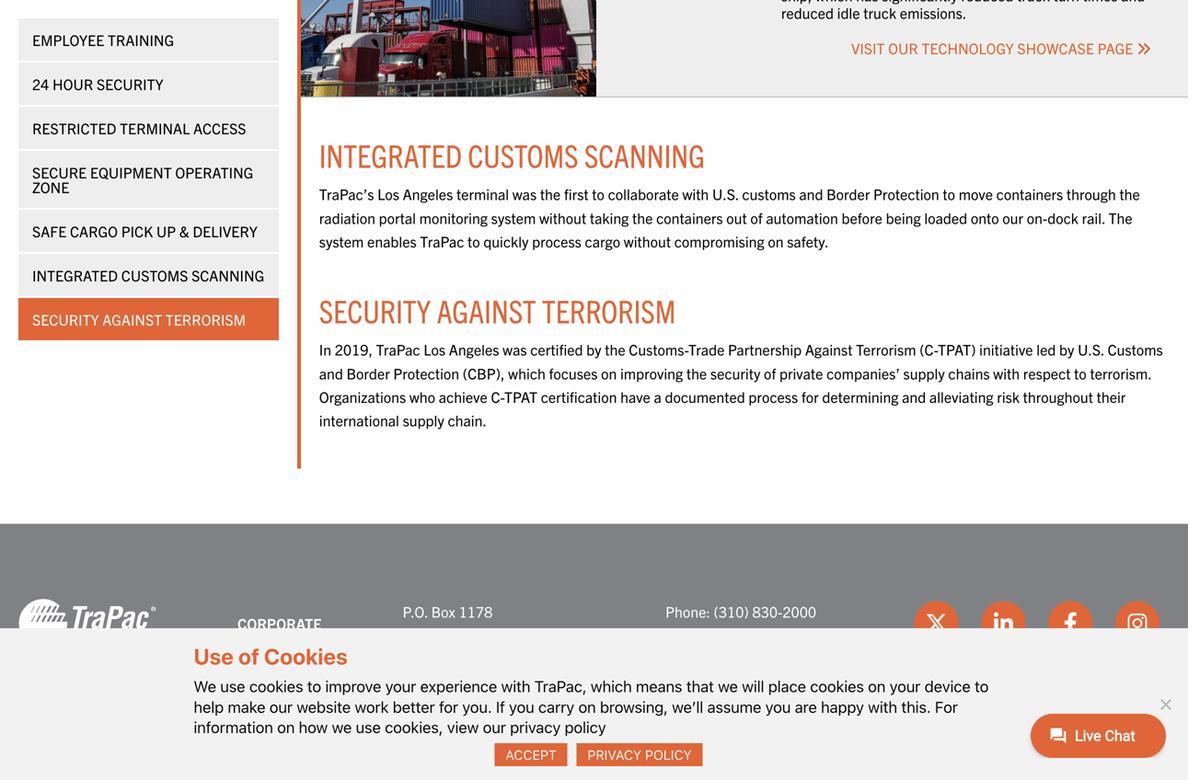 Task type: locate. For each thing, give the bounding box(es) containing it.
security inside 'link'
[[97, 75, 164, 93]]

customs
[[468, 135, 579, 174], [121, 266, 188, 285], [1108, 340, 1164, 359]]

privacy policy link
[[577, 744, 703, 767]]

our inside trapac's los angeles terminal was the first to collaborate with u.s. customs and border protection to move containers through the radiation portal monitoring system without taking the containers out of automation before being loaded onto our on-dock rail. the system enables trapac to quickly process cargo without compromising on safety.
[[1003, 208, 1024, 227]]

move
[[959, 185, 993, 203]]

0 vertical spatial los
[[378, 185, 400, 203]]

being
[[886, 208, 921, 227]]

security against terrorism
[[319, 290, 676, 330], [32, 310, 246, 329]]

trapac inside the phone: (310) 830-2000 toll-free: (877) 3-trapac
[[780, 626, 824, 645]]

1 vertical spatial 1178
[[551, 626, 585, 645]]

1 horizontal spatial we
[[718, 678, 738, 696]]

terrorism.
[[1091, 364, 1152, 382]]

0 horizontal spatial u.s.
[[713, 185, 739, 203]]

2 horizontal spatial of
[[764, 364, 776, 382]]

1 vertical spatial customs
[[121, 266, 188, 285]]

0 horizontal spatial for
[[439, 698, 459, 717]]

on-
[[1027, 208, 1048, 227]]

and down in
[[319, 364, 343, 382]]

containers up compromising
[[657, 208, 723, 227]]

and up automation
[[800, 185, 824, 203]]

1 vertical spatial scanning
[[192, 266, 264, 285]]

1 vertical spatial for
[[439, 698, 459, 717]]

1178 up trapac,
[[551, 626, 585, 645]]

integrated up trapac's
[[319, 135, 462, 174]]

0 horizontal spatial cookies
[[249, 678, 303, 696]]

0 vertical spatial integrated
[[319, 135, 462, 174]]

1 horizontal spatial integrated customs scanning
[[319, 135, 705, 174]]

to up throughout
[[1075, 364, 1087, 382]]

1 horizontal spatial use
[[356, 719, 381, 737]]

website
[[297, 698, 351, 717]]

protection up who
[[394, 364, 460, 382]]

we down website
[[332, 719, 352, 737]]

0 vertical spatial for
[[802, 388, 819, 406]]

with right collaborate
[[683, 185, 709, 203]]

on left how
[[277, 719, 295, 737]]

process left cargo
[[532, 232, 582, 250]]

have
[[621, 388, 651, 406]]

for down "experience"
[[439, 698, 459, 717]]

experience
[[420, 678, 497, 696]]

use
[[220, 678, 245, 696], [356, 719, 381, 737]]

integrated customs scanning down safe cargo pick up & delivery link
[[32, 266, 264, 285]]

if
[[496, 698, 505, 717]]

of inside use of cookies we use cookies to improve your experience with trapac, which means that we will place cookies on your device to help make our website work better for you. if you carry on browsing, we'll assume you are happy with this. for information on how we use cookies, view our privacy policy
[[238, 644, 259, 670]]

border up organizations
[[347, 364, 390, 382]]

process inside the in 2019, trapac los angeles was certified by the customs-trade partnership against terrorism (c-tpat) initiative led by u.s. customs and border protection (cbp), which focuses on improving the security of private companies' supply chains with respect to terrorism. organizations who achieve c-tpat certification have a documented process for determining and alleviating risk throughout their international supply chain.
[[749, 388, 798, 406]]

with left this. on the right bottom of page
[[869, 698, 898, 717]]

customs up terminal
[[468, 135, 579, 174]]

and left alleviating on the right of the page
[[902, 388, 926, 406]]

1 vertical spatial was
[[503, 340, 527, 359]]

1 horizontal spatial for
[[802, 388, 819, 406]]

angeles up the (cbp),
[[449, 340, 499, 359]]

1 horizontal spatial containers
[[997, 185, 1064, 203]]

2 horizontal spatial our
[[1003, 208, 1024, 227]]

0 horizontal spatial &
[[179, 222, 189, 240]]

to
[[592, 185, 605, 203], [943, 185, 956, 203], [468, 232, 480, 250], [1075, 364, 1087, 382], [307, 678, 321, 696], [975, 678, 989, 696]]

1 vertical spatial &
[[652, 744, 661, 760]]

with inside the in 2019, trapac los angeles was certified by the customs-trade partnership against terrorism (c-tpat) initiative led by u.s. customs and border protection (cbp), which focuses on improving the security of private companies' supply chains with respect to terrorism. organizations who achieve c-tpat certification have a documented process for determining and alleviating risk throughout their international supply chain.
[[994, 364, 1020, 382]]

process
[[532, 232, 582, 250], [749, 388, 798, 406]]

system down radiation in the left top of the page
[[319, 232, 364, 250]]

information
[[194, 719, 273, 737]]

los up who
[[424, 340, 446, 359]]

1 vertical spatial supply
[[403, 411, 445, 430]]

trapac right 2019,
[[376, 340, 420, 359]]

operating
[[175, 163, 253, 181]]

2 vertical spatial customs
[[1108, 340, 1164, 359]]

and
[[800, 185, 824, 203], [319, 364, 343, 382], [902, 388, 926, 406]]

protection inside the in 2019, trapac los angeles was certified by the customs-trade partnership against terrorism (c-tpat) initiative led by u.s. customs and border protection (cbp), which focuses on improving the security of private companies' supply chains with respect to terrorism. organizations who achieve c-tpat certification have a documented process for determining and alleviating risk throughout their international supply chain.
[[394, 364, 460, 382]]

0 vertical spatial &
[[179, 222, 189, 240]]

cargo
[[70, 222, 118, 240]]

(877)
[[728, 626, 764, 645]]

0 horizontal spatial los
[[378, 185, 400, 203]]

trapac down 'monitoring' at the top left of page
[[420, 232, 464, 250]]

use down work
[[356, 719, 381, 737]]

border inside trapac's los angeles terminal was the first to collaborate with u.s. customs and border protection to move containers through the radiation portal monitoring system without taking the containers out of automation before being loaded onto our on-dock rail. the system enables trapac to quickly process cargo without compromising on safety.
[[827, 185, 870, 203]]

0 horizontal spatial process
[[532, 232, 582, 250]]

for inside the in 2019, trapac los angeles was certified by the customs-trade partnership against terrorism (c-tpat) initiative led by u.s. customs and border protection (cbp), which focuses on improving the security of private companies' supply chains with respect to terrorism. organizations who achieve c-tpat certification have a documented process for determining and alleviating risk throughout their international supply chain.
[[802, 388, 819, 406]]

&
[[179, 222, 189, 240], [652, 744, 661, 760]]

solid image
[[1137, 41, 1152, 56]]

employee training link
[[18, 18, 279, 61]]

protection
[[874, 185, 940, 203], [394, 364, 460, 382]]

our down if in the bottom of the page
[[483, 719, 506, 737]]

angeles inside the in 2019, trapac los angeles was certified by the customs-trade partnership against terrorism (c-tpat) initiative led by u.s. customs and border protection (cbp), which focuses on improving the security of private companies' supply chains with respect to terrorism. organizations who achieve c-tpat certification have a documented process for determining and alleviating risk throughout their international supply chain.
[[449, 340, 499, 359]]

terrorism up companies'
[[856, 340, 917, 359]]

restricted
[[32, 119, 116, 137]]

customs up "terrorism."
[[1108, 340, 1164, 359]]

corporate image
[[18, 598, 157, 650]]

device
[[925, 678, 971, 696]]

1 vertical spatial use
[[356, 719, 381, 737]]

1 horizontal spatial terrorism
[[542, 290, 676, 330]]

1 vertical spatial integrated customs scanning
[[32, 266, 264, 285]]

with
[[683, 185, 709, 203], [994, 364, 1020, 382], [501, 678, 531, 696], [869, 698, 898, 717]]

1 horizontal spatial cookies
[[811, 678, 865, 696]]

0 vertical spatial was
[[513, 185, 537, 203]]

by up the focuses
[[587, 340, 602, 359]]

1 horizontal spatial you
[[766, 698, 791, 717]]

1 vertical spatial process
[[749, 388, 798, 406]]

to right first
[[592, 185, 605, 203]]

1 horizontal spatial integrated
[[319, 135, 462, 174]]

your up better
[[385, 678, 416, 696]]

angeles up 'monitoring' at the top left of page
[[403, 185, 453, 203]]

0 vertical spatial which
[[508, 364, 546, 382]]

you down place
[[766, 698, 791, 717]]

of down partnership
[[764, 364, 776, 382]]

1 vertical spatial trapac
[[376, 340, 420, 359]]

1 horizontal spatial without
[[624, 232, 671, 250]]

improve
[[325, 678, 381, 696]]

terrorism down integrated customs scanning link
[[166, 310, 246, 329]]

0 vertical spatial process
[[532, 232, 582, 250]]

without down first
[[540, 208, 587, 227]]

we up assume
[[718, 678, 738, 696]]

to right device at the right of the page
[[975, 678, 989, 696]]

tpat
[[505, 388, 538, 406]]

which inside the in 2019, trapac los angeles was certified by the customs-trade partnership against terrorism (c-tpat) initiative led by u.s. customs and border protection (cbp), which focuses on improving the security of private companies' supply chains with respect to terrorism. organizations who achieve c-tpat certification have a documented process for determining and alleviating risk throughout their international supply chain.
[[508, 364, 546, 382]]

border up before
[[827, 185, 870, 203]]

containers up on- on the top right of page
[[997, 185, 1064, 203]]

1 vertical spatial without
[[624, 232, 671, 250]]

1 vertical spatial protection
[[394, 364, 460, 382]]

0 vertical spatial integrated customs scanning
[[319, 135, 705, 174]]

0 horizontal spatial our
[[270, 698, 293, 717]]

1 horizontal spatial protection
[[874, 185, 940, 203]]

which up browsing,
[[591, 678, 632, 696]]

of
[[751, 208, 763, 227], [764, 364, 776, 382], [238, 644, 259, 670]]

visit our technology showcase page link
[[852, 39, 1152, 57]]

and inside trapac's los angeles terminal was the first to collaborate with u.s. customs and border protection to move containers through the radiation portal monitoring system without taking the containers out of automation before being loaded onto our on-dock rail. the system enables trapac to quickly process cargo without compromising on safety.
[[800, 185, 824, 203]]

safety.
[[787, 232, 829, 250]]

accept link
[[495, 744, 568, 767]]

los inside trapac's los angeles terminal was the first to collaborate with u.s. customs and border protection to move containers through the radiation portal monitoring system without taking the containers out of automation before being loaded onto our on-dock rail. the system enables trapac to quickly process cargo without compromising on safety.
[[378, 185, 400, 203]]

was
[[513, 185, 537, 203], [503, 340, 527, 359]]

employee training
[[32, 30, 174, 49]]

integrated customs scanning up terminal
[[319, 135, 705, 174]]

security inside footer
[[664, 744, 723, 760]]

0 horizontal spatial terrorism
[[166, 310, 246, 329]]

delivery
[[193, 222, 258, 240]]

0 horizontal spatial system
[[319, 232, 364, 250]]

trapac's
[[319, 185, 374, 203]]

ca
[[482, 626, 500, 645]]

trapac down the 2000
[[780, 626, 824, 645]]

security against terrorism inside security against terrorism link
[[32, 310, 246, 329]]

box
[[432, 603, 456, 621]]

1 horizontal spatial and
[[800, 185, 824, 203]]

by right 'led'
[[1060, 340, 1075, 359]]

security up 2019,
[[319, 290, 431, 330]]

against
[[437, 290, 536, 330], [102, 310, 162, 329], [805, 340, 853, 359]]

on
[[768, 232, 784, 250], [601, 364, 617, 382], [869, 678, 886, 696], [579, 698, 596, 717], [277, 719, 295, 737]]

restricted terminal access
[[32, 119, 246, 137]]

alleviating
[[930, 388, 994, 406]]

taking
[[590, 208, 629, 227]]

against up the (cbp),
[[437, 290, 536, 330]]

0 vertical spatial our
[[1003, 208, 1024, 227]]

scanning down 'delivery'
[[192, 266, 264, 285]]

supply down "(c-"
[[904, 364, 945, 382]]

0 horizontal spatial security against terrorism
[[32, 310, 246, 329]]

1 horizontal spatial process
[[749, 388, 798, 406]]

1 your from the left
[[385, 678, 416, 696]]

1 vertical spatial which
[[591, 678, 632, 696]]

who
[[410, 388, 436, 406]]

customs down safe cargo pick up & delivery link
[[121, 266, 188, 285]]

0 vertical spatial use
[[220, 678, 245, 696]]

1 horizontal spatial system
[[491, 208, 536, 227]]

all rights reserved. trapac llc © 2023
[[310, 744, 568, 760]]

use
[[194, 644, 234, 670]]

1 vertical spatial los
[[424, 340, 446, 359]]

0 vertical spatial system
[[491, 208, 536, 227]]

2 vertical spatial our
[[483, 719, 506, 737]]

trapac inside trapac's los angeles terminal was the first to collaborate with u.s. customs and border protection to move containers through the radiation portal monitoring system without taking the containers out of automation before being loaded onto our on-dock rail. the system enables trapac to quickly process cargo without compromising on safety.
[[420, 232, 464, 250]]

toll-
[[666, 626, 692, 645]]

1 horizontal spatial los
[[424, 340, 446, 359]]

1 horizontal spatial security against terrorism
[[319, 290, 676, 330]]

0 horizontal spatial border
[[347, 364, 390, 382]]

with down initiative
[[994, 364, 1020, 382]]

monitoring
[[420, 208, 488, 227]]

trapac,
[[535, 678, 587, 696]]

achieve
[[439, 388, 488, 406]]

1 horizontal spatial scanning
[[585, 135, 705, 174]]

international
[[319, 411, 400, 430]]

supply
[[904, 364, 945, 382], [403, 411, 445, 430]]

protection inside trapac's los angeles terminal was the first to collaborate with u.s. customs and border protection to move containers through the radiation portal monitoring system without taking the containers out of automation before being loaded onto our on-dock rail. the system enables trapac to quickly process cargo without compromising on safety.
[[874, 185, 940, 203]]

0 vertical spatial border
[[827, 185, 870, 203]]

privacy
[[510, 719, 561, 737]]

terrorism up customs-
[[542, 290, 676, 330]]

trade
[[689, 340, 725, 359]]

0 horizontal spatial integrated customs scanning
[[32, 266, 264, 285]]

0 vertical spatial trapac
[[420, 232, 464, 250]]

0 horizontal spatial and
[[319, 364, 343, 382]]

of right out
[[751, 208, 763, 227]]

0 horizontal spatial your
[[385, 678, 416, 696]]

0 horizontal spatial without
[[540, 208, 587, 227]]

©
[[525, 744, 535, 760]]

integrated down cargo
[[32, 266, 118, 285]]

2 horizontal spatial against
[[805, 340, 853, 359]]

1 horizontal spatial which
[[591, 678, 632, 696]]

protection up being
[[874, 185, 940, 203]]

integrated
[[319, 135, 462, 174], [32, 266, 118, 285]]

automation
[[766, 208, 839, 227]]

which
[[508, 364, 546, 382], [591, 678, 632, 696]]

angeles inside trapac's los angeles terminal was the first to collaborate with u.s. customs and border protection to move containers through the radiation portal monitoring system without taking the containers out of automation before being loaded onto our on-dock rail. the system enables trapac to quickly process cargo without compromising on safety.
[[403, 185, 453, 203]]

2 vertical spatial trapac
[[780, 626, 824, 645]]

you right if in the bottom of the page
[[509, 698, 535, 717]]

our left on- on the top right of page
[[1003, 208, 1024, 227]]

1 vertical spatial border
[[347, 364, 390, 382]]

1 horizontal spatial customs
[[468, 135, 579, 174]]

which inside use of cookies we use cookies to improve your experience with trapac, which means that we will place cookies on your device to help make our website work better for you. if you carry on browsing, we'll assume you are happy with this. for information on how we use cookies, view our privacy policy
[[591, 678, 632, 696]]

was right terminal
[[513, 185, 537, 203]]

los up portal
[[378, 185, 400, 203]]

u.s. up out
[[713, 185, 739, 203]]

1 vertical spatial containers
[[657, 208, 723, 227]]

security up restricted terminal access
[[97, 75, 164, 93]]

security against terrorism down integrated customs scanning link
[[32, 310, 246, 329]]

terrorism
[[542, 290, 676, 330], [166, 310, 246, 329], [856, 340, 917, 359]]

partnership
[[728, 340, 802, 359]]

your up this. on the right bottom of page
[[890, 678, 921, 696]]

system up quickly
[[491, 208, 536, 227]]

security against terrorism up the (cbp),
[[319, 290, 676, 330]]

cookies
[[249, 678, 303, 696], [811, 678, 865, 696]]

against up private
[[805, 340, 853, 359]]

2 horizontal spatial terrorism
[[856, 340, 917, 359]]

1178 up ca at left bottom
[[459, 603, 493, 621]]

better
[[393, 698, 435, 717]]

1 horizontal spatial u.s.
[[1078, 340, 1105, 359]]

process down private
[[749, 388, 798, 406]]

on left safety. at the top right of the page
[[768, 232, 784, 250]]

2 vertical spatial and
[[902, 388, 926, 406]]

0 horizontal spatial 1178
[[459, 603, 493, 621]]

tpat)
[[938, 340, 976, 359]]

privacy policy
[[588, 747, 692, 763]]

on right the focuses
[[601, 364, 617, 382]]

1 by from the left
[[587, 340, 602, 359]]

0 horizontal spatial protection
[[394, 364, 460, 382]]

of right use
[[238, 644, 259, 670]]

rights
[[335, 744, 379, 760]]

our right make
[[270, 698, 293, 717]]

against down integrated customs scanning link
[[102, 310, 162, 329]]

with up if in the bottom of the page
[[501, 678, 531, 696]]

chains
[[949, 364, 990, 382]]

without right cargo
[[624, 232, 671, 250]]

cookies up make
[[249, 678, 303, 696]]

1 vertical spatial integrated
[[32, 266, 118, 285]]

use up make
[[220, 678, 245, 696]]

first
[[564, 185, 589, 203]]

with inside trapac's los angeles terminal was the first to collaborate with u.s. customs and border protection to move containers through the radiation portal monitoring system without taking the containers out of automation before being loaded onto our on-dock rail. the system enables trapac to quickly process cargo without compromising on safety.
[[683, 185, 709, 203]]

0 horizontal spatial against
[[102, 310, 162, 329]]

cookies up happy
[[811, 678, 865, 696]]

1 horizontal spatial of
[[751, 208, 763, 227]]

1 horizontal spatial supply
[[904, 364, 945, 382]]

0 vertical spatial angeles
[[403, 185, 453, 203]]

0 horizontal spatial use
[[220, 678, 245, 696]]

you.
[[463, 698, 492, 717]]

was up the (cbp),
[[503, 340, 527, 359]]

scanning up collaborate
[[585, 135, 705, 174]]

by
[[587, 340, 602, 359], [1060, 340, 1075, 359]]

1 horizontal spatial by
[[1060, 340, 1075, 359]]

0 horizontal spatial you
[[509, 698, 535, 717]]

1 horizontal spatial our
[[483, 719, 506, 737]]

los
[[378, 185, 400, 203], [424, 340, 446, 359]]

0 vertical spatial we
[[718, 678, 738, 696]]

u.s. up "terrorism."
[[1078, 340, 1105, 359]]

led
[[1037, 340, 1056, 359]]

1 horizontal spatial your
[[890, 678, 921, 696]]

1178
[[459, 603, 493, 621], [551, 626, 585, 645]]

which up tpat
[[508, 364, 546, 382]]

customs
[[743, 185, 796, 203]]

supply down who
[[403, 411, 445, 430]]

on inside the in 2019, trapac los angeles was certified by the customs-trade partnership against terrorism (c-tpat) initiative led by u.s. customs and border protection (cbp), which focuses on improving the security of private companies' supply chains with respect to terrorism. organizations who achieve c-tpat certification have a documented process for determining and alleviating risk throughout their international supply chain.
[[601, 364, 617, 382]]

secure equipment operating zone link
[[18, 151, 279, 208]]

for down private
[[802, 388, 819, 406]]

terrorism inside the in 2019, trapac los angeles was certified by the customs-trade partnership against terrorism (c-tpat) initiative led by u.s. customs and border protection (cbp), which focuses on improving the security of private companies' supply chains with respect to terrorism. organizations who achieve c-tpat certification have a documented process for determining and alleviating risk throughout their international supply chain.
[[856, 340, 917, 359]]

documented
[[665, 388, 746, 406]]

visit our technology showcase page
[[852, 39, 1137, 57]]

2 by from the left
[[1060, 340, 1075, 359]]

footer
[[0, 524, 1189, 781]]

security down we'll
[[664, 744, 723, 760]]

0 horizontal spatial which
[[508, 364, 546, 382]]

0 horizontal spatial by
[[587, 340, 602, 359]]



Task type: vqa. For each thing, say whether or not it's contained in the screenshot.
BORDER in TraPac's Los Angeles terminal was the first to collaborate with U.S. customs and Border Protection to move containers through the radiation portal monitoring system without taking the containers out of automation before being loaded onto our on-dock rail. The system enables TraPac to quickly process cargo without compromising on safety.
yes



Task type: describe. For each thing, give the bounding box(es) containing it.
24 hour security
[[32, 75, 164, 93]]

safety & security link
[[605, 744, 723, 760]]

0 vertical spatial customs
[[468, 135, 579, 174]]

portal
[[379, 208, 416, 227]]

risk
[[997, 388, 1020, 406]]

no image
[[1156, 696, 1175, 714]]

we'll
[[672, 698, 704, 717]]

means
[[636, 678, 683, 696]]

1 horizontal spatial 1178
[[551, 626, 585, 645]]

this.
[[902, 698, 931, 717]]

policy
[[645, 747, 692, 763]]

0 vertical spatial containers
[[997, 185, 1064, 203]]

we
[[194, 678, 216, 696]]

organizations
[[319, 388, 406, 406]]

trapac inside the in 2019, trapac los angeles was certified by the customs-trade partnership against terrorism (c-tpat) initiative led by u.s. customs and border protection (cbp), which focuses on improving the security of private companies' supply chains with respect to terrorism. organizations who achieve c-tpat certification have a documented process for determining and alleviating risk throughout their international supply chain.
[[376, 340, 420, 359]]

safety & security
[[605, 744, 723, 760]]

1 cookies from the left
[[249, 678, 303, 696]]

radiation
[[319, 208, 376, 227]]

trapac's los angeles terminal was the first to collaborate with u.s. customs and border protection to move containers through the radiation portal monitoring system without taking the containers out of automation before being loaded onto our on-dock rail. the system enables trapac to quickly process cargo without compromising on safety.
[[319, 185, 1141, 250]]

of inside the in 2019, trapac los angeles was certified by the customs-trade partnership against terrorism (c-tpat) initiative led by u.s. customs and border protection (cbp), which focuses on improving the security of private companies' supply chains with respect to terrorism. organizations who achieve c-tpat certification have a documented process for determining and alleviating risk throughout their international supply chain.
[[764, 364, 776, 382]]

will
[[742, 678, 765, 696]]

safe cargo pick up & delivery link
[[18, 210, 279, 252]]

view
[[447, 719, 479, 737]]

los inside the in 2019, trapac los angeles was certified by the customs-trade partnership against terrorism (c-tpat) initiative led by u.s. customs and border protection (cbp), which focuses on improving the security of private companies' supply chains with respect to terrorism. organizations who achieve c-tpat certification have a documented process for determining and alleviating risk throughout their international supply chain.
[[424, 340, 446, 359]]

equipment
[[90, 163, 172, 181]]

page
[[1098, 39, 1134, 57]]

access
[[193, 119, 246, 137]]

enables
[[367, 232, 417, 250]]

carry
[[539, 698, 575, 717]]

restricted terminal access link
[[18, 107, 279, 149]]

the up improving
[[605, 340, 626, 359]]

security against terrorism link
[[18, 298, 279, 341]]

830-
[[753, 603, 783, 621]]

of inside trapac's los angeles terminal was the first to collaborate with u.s. customs and border protection to move containers through the radiation portal monitoring system without taking the containers out of automation before being loaded onto our on-dock rail. the system enables trapac to quickly process cargo without compromising on safety.
[[751, 208, 763, 227]]

the down collaborate
[[633, 208, 653, 227]]

the
[[1109, 208, 1133, 227]]

in 2019, trapac los angeles was certified by the customs-trade partnership against terrorism (c-tpat) initiative led by u.s. customs and border protection (cbp), which focuses on improving the security of private companies' supply chains with respect to terrorism. organizations who achieve c-tpat certification have a documented process for determining and alleviating risk throughout their international supply chain.
[[319, 340, 1164, 430]]

assume
[[708, 698, 762, 717]]

1 you from the left
[[509, 698, 535, 717]]

safe cargo pick up & delivery
[[32, 222, 258, 240]]

90748-
[[504, 626, 551, 645]]

2000
[[783, 603, 817, 621]]

terrorism inside security against terrorism link
[[166, 310, 246, 329]]

visit
[[852, 39, 885, 57]]

technology
[[922, 39, 1014, 57]]

to down 'monitoring' at the top left of page
[[468, 232, 480, 250]]

through
[[1067, 185, 1117, 203]]

0 vertical spatial scanning
[[585, 135, 705, 174]]

happy
[[821, 698, 865, 717]]

are
[[795, 698, 817, 717]]

24
[[32, 75, 49, 93]]

p.o.
[[403, 603, 428, 621]]

customs inside the in 2019, trapac los angeles was certified by the customs-trade partnership against terrorism (c-tpat) initiative led by u.s. customs and border protection (cbp), which focuses on improving the security of private companies' supply chains with respect to terrorism. organizations who achieve c-tpat certification have a documented process for determining and alleviating risk throughout their international supply chain.
[[1108, 340, 1164, 359]]

phone: (310) 830-2000 toll-free: (877) 3-trapac
[[666, 603, 824, 645]]

showcase
[[1018, 39, 1095, 57]]

2 your from the left
[[890, 678, 921, 696]]

0 vertical spatial supply
[[904, 364, 945, 382]]

the left first
[[540, 185, 561, 203]]

was inside trapac's los angeles terminal was the first to collaborate with u.s. customs and border protection to move containers through the radiation portal monitoring system without taking the containers out of automation before being loaded onto our on-dock rail. the system enables trapac to quickly process cargo without compromising on safety.
[[513, 185, 537, 203]]

(310)
[[714, 603, 749, 621]]

corporate
[[238, 614, 322, 633]]

1 vertical spatial our
[[270, 698, 293, 717]]

2 horizontal spatial and
[[902, 388, 926, 406]]

improving
[[621, 364, 683, 382]]

phone:
[[666, 603, 711, 621]]

to inside the in 2019, trapac los angeles was certified by the customs-trade partnership against terrorism (c-tpat) initiative led by u.s. customs and border protection (cbp), which focuses on improving the security of private companies' supply chains with respect to terrorism. organizations who achieve c-tpat certification have a documented process for determining and alleviating risk throughout their international supply chain.
[[1075, 364, 1087, 382]]

to up loaded on the right of the page
[[943, 185, 956, 203]]

reserved.
[[382, 744, 448, 760]]

2019,
[[335, 340, 373, 359]]

2023
[[538, 744, 568, 760]]

policy
[[565, 719, 606, 737]]

up
[[156, 222, 176, 240]]

in
[[319, 340, 332, 359]]

the up the
[[1120, 185, 1141, 203]]

determining
[[823, 388, 899, 406]]

0 vertical spatial without
[[540, 208, 587, 227]]

make
[[228, 698, 266, 717]]

process inside trapac's los angeles terminal was the first to collaborate with u.s. customs and border protection to move containers through the radiation portal monitoring system without taking the containers out of automation before being loaded onto our on-dock rail. the system enables trapac to quickly process cargo without compromising on safety.
[[532, 232, 582, 250]]

2 cookies from the left
[[811, 678, 865, 696]]

p.o. box 1178 wilmington, ca 90748-1178
[[403, 603, 585, 645]]

to up website
[[307, 678, 321, 696]]

u.s. inside trapac's los angeles terminal was the first to collaborate with u.s. customs and border protection to move containers through the radiation portal monitoring system without taking the containers out of automation before being loaded onto our on-dock rail. the system enables trapac to quickly process cargo without compromising on safety.
[[713, 185, 739, 203]]

0 horizontal spatial customs
[[121, 266, 188, 285]]

that
[[687, 678, 714, 696]]

24 hour security link
[[18, 63, 279, 105]]

1 horizontal spatial &
[[652, 744, 661, 760]]

0 horizontal spatial scanning
[[192, 266, 264, 285]]

security
[[711, 364, 761, 382]]

footer containing p.o. box 1178
[[0, 524, 1189, 781]]

rail.
[[1082, 208, 1106, 227]]

use of cookies we use cookies to improve your experience with trapac, which means that we will place cookies on your device to help make our website work better for you. if you carry on browsing, we'll assume you are happy with this. for information on how we use cookies, view our privacy policy
[[194, 644, 989, 737]]

0 vertical spatial 1178
[[459, 603, 493, 621]]

& inside safe cargo pick up & delivery link
[[179, 222, 189, 240]]

0 horizontal spatial containers
[[657, 208, 723, 227]]

privacy
[[588, 747, 642, 763]]

0 horizontal spatial we
[[332, 719, 352, 737]]

place
[[769, 678, 807, 696]]

2 you from the left
[[766, 698, 791, 717]]

u.s. inside the in 2019, trapac los angeles was certified by the customs-trade partnership against terrorism (c-tpat) initiative led by u.s. customs and border protection (cbp), which focuses on improving the security of private companies' supply chains with respect to terrorism. organizations who achieve c-tpat certification have a documented process for determining and alleviating risk throughout their international supply chain.
[[1078, 340, 1105, 359]]

security down safe
[[32, 310, 99, 329]]

0 horizontal spatial integrated
[[32, 266, 118, 285]]

integrated customs scanning link
[[18, 254, 279, 296]]

1 vertical spatial and
[[319, 364, 343, 382]]

on left device at the right of the page
[[869, 678, 886, 696]]

on inside trapac's los angeles terminal was the first to collaborate with u.s. customs and border protection to move containers through the radiation portal monitoring system without taking the containers out of automation before being loaded onto our on-dock rail. the system enables trapac to quickly process cargo without compromising on safety.
[[768, 232, 784, 250]]

1 horizontal spatial against
[[437, 290, 536, 330]]

(cbp),
[[463, 364, 505, 382]]

focuses
[[549, 364, 598, 382]]

a
[[654, 388, 662, 406]]

collaborate
[[608, 185, 679, 203]]

was inside the in 2019, trapac los angeles was certified by the customs-trade partnership against terrorism (c-tpat) initiative led by u.s. customs and border protection (cbp), which focuses on improving the security of private companies' supply chains with respect to terrorism. organizations who achieve c-tpat certification have a documented process for determining and alleviating risk throughout their international supply chain.
[[503, 340, 527, 359]]

companies'
[[827, 364, 900, 382]]

all
[[310, 744, 332, 760]]

accept
[[506, 747, 557, 763]]

pick
[[121, 222, 153, 240]]

out
[[727, 208, 747, 227]]

llc
[[501, 744, 522, 760]]

hour
[[53, 75, 93, 93]]

0 horizontal spatial supply
[[403, 411, 445, 430]]

on up policy
[[579, 698, 596, 717]]

terminal
[[457, 185, 509, 203]]

the up documented
[[687, 364, 707, 382]]

3-
[[767, 626, 780, 645]]

against inside the in 2019, trapac los angeles was certified by the customs-trade partnership against terrorism (c-tpat) initiative led by u.s. customs and border protection (cbp), which focuses on improving the security of private companies' supply chains with respect to terrorism. organizations who achieve c-tpat certification have a documented process for determining and alleviating risk throughout their international supply chain.
[[805, 340, 853, 359]]

loaded
[[925, 208, 968, 227]]

onto
[[971, 208, 1000, 227]]

border inside the in 2019, trapac los angeles was certified by the customs-trade partnership against terrorism (c-tpat) initiative led by u.s. customs and border protection (cbp), which focuses on improving the security of private companies' supply chains with respect to terrorism. organizations who achieve c-tpat certification have a documented process for determining and alleviating risk throughout their international supply chain.
[[347, 364, 390, 382]]

their
[[1097, 388, 1126, 406]]

for inside use of cookies we use cookies to improve your experience with trapac, which means that we will place cookies on your device to help make our website work better for you. if you carry on browsing, we'll assume you are happy with this. for information on how we use cookies, view our privacy policy
[[439, 698, 459, 717]]

1 vertical spatial system
[[319, 232, 364, 250]]



